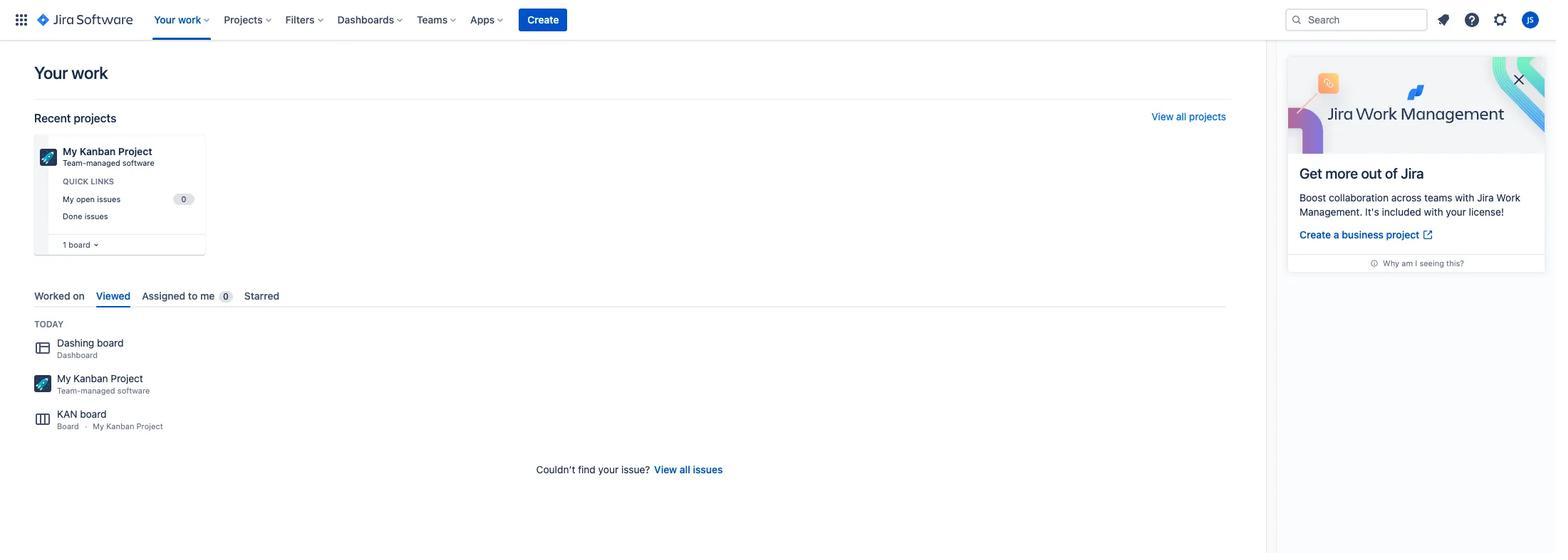Task type: locate. For each thing, give the bounding box(es) containing it.
create left a at top right
[[1300, 229, 1331, 241]]

0 horizontal spatial work
[[71, 63, 108, 83]]

1 horizontal spatial your
[[1446, 206, 1466, 218]]

it's
[[1365, 206, 1379, 218]]

create
[[527, 14, 559, 26], [1300, 229, 1331, 241]]

0 horizontal spatial view
[[654, 464, 677, 476]]

1 horizontal spatial jira
[[1477, 192, 1494, 204]]

get more out of jira
[[1300, 165, 1424, 182]]

with up license!
[[1455, 192, 1474, 204]]

create for create
[[527, 14, 559, 26]]

starred
[[244, 290, 279, 302]]

1 vertical spatial my kanban project team-managed software
[[57, 373, 150, 396]]

1 vertical spatial board
[[97, 337, 124, 349]]

software up kan board board · my kanban project on the bottom of page
[[117, 386, 150, 396]]

project
[[118, 145, 152, 157], [111, 373, 143, 385], [136, 422, 163, 431]]

open
[[76, 194, 95, 204]]

1 vertical spatial view
[[654, 464, 677, 476]]

0 horizontal spatial your
[[598, 464, 619, 476]]

my
[[63, 145, 77, 157], [63, 194, 74, 204], [57, 373, 71, 385], [93, 422, 104, 431]]

0 horizontal spatial projects
[[74, 112, 116, 125]]

0 horizontal spatial with
[[1424, 206, 1443, 218]]

kanban down dashboard
[[74, 373, 108, 385]]

0 horizontal spatial your
[[34, 63, 68, 83]]

banner
[[0, 0, 1556, 40]]

project up kan board board · my kanban project on the bottom of page
[[111, 373, 143, 385]]

work
[[178, 14, 201, 26], [71, 63, 108, 83]]

0 vertical spatial your
[[154, 14, 175, 26]]

board right dashing at the left bottom of page
[[97, 337, 124, 349]]

view
[[1152, 110, 1174, 123], [654, 464, 677, 476]]

board image
[[90, 239, 102, 251]]

0 horizontal spatial create
[[527, 14, 559, 26]]

board for 1
[[69, 240, 90, 249]]

1 vertical spatial your work
[[34, 63, 108, 83]]

work inside dropdown button
[[178, 14, 201, 26]]

your down teams
[[1446, 206, 1466, 218]]

work up recent projects at the top of the page
[[71, 63, 108, 83]]

a
[[1334, 229, 1339, 241]]

create inside button
[[527, 14, 559, 26]]

projects button
[[220, 9, 277, 31]]

help image
[[1463, 11, 1481, 28]]

1 horizontal spatial create
[[1300, 229, 1331, 241]]

board for kan
[[80, 408, 107, 420]]

1 horizontal spatial all
[[1176, 110, 1186, 123]]

close image
[[1510, 71, 1528, 88]]

board up ·
[[80, 408, 107, 420]]

board inside kan board board · my kanban project
[[80, 408, 107, 420]]

my up quick
[[63, 145, 77, 157]]

1 vertical spatial managed
[[81, 386, 115, 396]]

me
[[200, 290, 215, 302]]

quick
[[63, 177, 88, 186]]

projects
[[1189, 110, 1226, 123], [74, 112, 116, 125]]

team- up kan
[[57, 386, 81, 396]]

recent
[[34, 112, 71, 125]]

0 vertical spatial team-
[[63, 158, 86, 167]]

issue?
[[621, 464, 650, 476]]

tab list containing worked on
[[28, 284, 1232, 308]]

your work
[[154, 14, 201, 26], [34, 63, 108, 83]]

create button
[[519, 9, 567, 31]]

my kanban project team-managed software up links
[[63, 145, 154, 167]]

done issues link
[[60, 209, 197, 225]]

kanban inside kan board board · my kanban project
[[106, 422, 134, 431]]

managed
[[86, 158, 120, 167], [81, 386, 115, 396]]

notifications image
[[1435, 11, 1452, 28]]

couldn't
[[536, 464, 575, 476]]

create right apps dropdown button
[[527, 14, 559, 26]]

tab list
[[28, 284, 1232, 308]]

with
[[1455, 192, 1474, 204], [1424, 206, 1443, 218]]

view inside couldn't find your issue? view all issues
[[654, 464, 677, 476]]

with down teams
[[1424, 206, 1443, 218]]

my down dashboard
[[57, 373, 71, 385]]

find
[[578, 464, 596, 476]]

issues
[[97, 194, 121, 204], [85, 212, 108, 221], [693, 464, 723, 476]]

Search field
[[1285, 9, 1428, 31]]

0 horizontal spatial all
[[680, 464, 690, 476]]

1 horizontal spatial your work
[[154, 14, 201, 26]]

get
[[1300, 165, 1322, 182]]

work
[[1497, 192, 1520, 204]]

my right ·
[[93, 422, 104, 431]]

jira
[[1401, 165, 1424, 182], [1477, 192, 1494, 204]]

0 vertical spatial your work
[[154, 14, 201, 26]]

0 vertical spatial view
[[1152, 110, 1174, 123]]

jira software image
[[37, 11, 133, 28], [37, 11, 133, 28]]

managed up kan board board · my kanban project on the bottom of page
[[81, 386, 115, 396]]

my open issues link
[[60, 191, 197, 208]]

your work left "projects"
[[154, 14, 201, 26]]

license!
[[1469, 206, 1504, 218]]

managed up links
[[86, 158, 120, 167]]

1 vertical spatial kanban
[[74, 373, 108, 385]]

0 vertical spatial jira
[[1401, 165, 1424, 182]]

2 vertical spatial issues
[[693, 464, 723, 476]]

all inside couldn't find your issue? view all issues
[[680, 464, 690, 476]]

1 vertical spatial all
[[680, 464, 690, 476]]

0 vertical spatial board
[[69, 240, 90, 249]]

kanban
[[80, 145, 116, 157], [74, 373, 108, 385], [106, 422, 134, 431]]

your work up recent projects at the top of the page
[[34, 63, 108, 83]]

project inside kan board board · my kanban project
[[136, 422, 163, 431]]

dashboard
[[57, 351, 98, 360]]

1 board
[[63, 240, 90, 249]]

work left "projects"
[[178, 14, 201, 26]]

my kanban project team-managed software up kan board board · my kanban project on the bottom of page
[[57, 373, 150, 396]]

board inside popup button
[[69, 240, 90, 249]]

1 vertical spatial create
[[1300, 229, 1331, 241]]

0 vertical spatial work
[[178, 14, 201, 26]]

collaboration
[[1329, 192, 1389, 204]]

board
[[69, 240, 90, 249], [97, 337, 124, 349], [80, 408, 107, 420]]

1 vertical spatial your
[[34, 63, 68, 83]]

board right 1
[[69, 240, 90, 249]]

team- up quick
[[63, 158, 86, 167]]

today
[[34, 319, 64, 330]]

teams
[[417, 14, 448, 26]]

2 vertical spatial board
[[80, 408, 107, 420]]

1 horizontal spatial your
[[154, 14, 175, 26]]

1 vertical spatial your
[[598, 464, 619, 476]]

1 vertical spatial with
[[1424, 206, 1443, 218]]

your
[[154, 14, 175, 26], [34, 63, 68, 83]]

0 horizontal spatial jira
[[1401, 165, 1424, 182]]

0 vertical spatial my kanban project team-managed software
[[63, 145, 154, 167]]

board inside dashing board dashboard
[[97, 337, 124, 349]]

1 horizontal spatial work
[[178, 14, 201, 26]]

software
[[122, 158, 154, 167], [117, 386, 150, 396]]

appswitcher icon image
[[13, 11, 30, 28]]

kanban right ·
[[106, 422, 134, 431]]

recent projects
[[34, 112, 116, 125]]

couldn't find your issue? view all issues
[[536, 464, 723, 476]]

1 vertical spatial jira
[[1477, 192, 1494, 204]]

worked
[[34, 290, 70, 302]]

jira up license!
[[1477, 192, 1494, 204]]

jira inside boost collaboration across teams with jira work management. it's included with your license!
[[1477, 192, 1494, 204]]

0 vertical spatial create
[[527, 14, 559, 26]]

kanban up links
[[80, 145, 116, 157]]

your right find
[[598, 464, 619, 476]]

my kanban project team-managed software
[[63, 145, 154, 167], [57, 373, 150, 396]]

team-
[[63, 158, 86, 167], [57, 386, 81, 396]]

1 board button
[[60, 237, 102, 253]]

your inside boost collaboration across teams with jira work management. it's included with your license!
[[1446, 206, 1466, 218]]

·
[[85, 422, 87, 431]]

my open issues
[[63, 194, 121, 204]]

1 vertical spatial team-
[[57, 386, 81, 396]]

2 vertical spatial project
[[136, 422, 163, 431]]

1 horizontal spatial with
[[1455, 192, 1474, 204]]

1 vertical spatial project
[[111, 373, 143, 385]]

your inside your work dropdown button
[[154, 14, 175, 26]]

boost
[[1300, 192, 1326, 204]]

software up the my open issues link
[[122, 158, 154, 167]]

all
[[1176, 110, 1186, 123], [680, 464, 690, 476]]

2 vertical spatial kanban
[[106, 422, 134, 431]]

to
[[188, 290, 198, 302]]

jira right of
[[1401, 165, 1424, 182]]

project up the my open issues link
[[118, 145, 152, 157]]

0 vertical spatial issues
[[97, 194, 121, 204]]

0 vertical spatial all
[[1176, 110, 1186, 123]]

project right ·
[[136, 422, 163, 431]]

0 vertical spatial your
[[1446, 206, 1466, 218]]

your
[[1446, 206, 1466, 218], [598, 464, 619, 476]]

1 horizontal spatial view
[[1152, 110, 1174, 123]]



Task type: vqa. For each thing, say whether or not it's contained in the screenshot.
the "collaboration"
yes



Task type: describe. For each thing, give the bounding box(es) containing it.
1 vertical spatial software
[[117, 386, 150, 396]]

am
[[1402, 259, 1413, 268]]

create a business project link
[[1300, 228, 1434, 243]]

kan
[[57, 408, 77, 420]]

0 vertical spatial with
[[1455, 192, 1474, 204]]

0
[[223, 291, 229, 302]]

quick links
[[63, 177, 114, 186]]

teams button
[[413, 9, 462, 31]]

assigned to me
[[142, 290, 215, 302]]

apps button
[[466, 9, 509, 31]]

0 vertical spatial kanban
[[80, 145, 116, 157]]

management.
[[1300, 206, 1363, 218]]

out
[[1361, 165, 1382, 182]]

0 vertical spatial managed
[[86, 158, 120, 167]]

done
[[63, 212, 82, 221]]

included
[[1382, 206, 1421, 218]]

assigned
[[142, 290, 185, 302]]

i
[[1415, 259, 1417, 268]]

boost collaboration across teams with jira work management. it's included with your license!
[[1300, 192, 1520, 218]]

filters button
[[281, 9, 329, 31]]

dashboards
[[337, 14, 394, 26]]

filters
[[285, 14, 315, 26]]

board for dashing
[[97, 337, 124, 349]]

search image
[[1291, 14, 1302, 26]]

create for create a business project
[[1300, 229, 1331, 241]]

view all issues link
[[653, 459, 724, 482]]

banner containing your work
[[0, 0, 1556, 40]]

projects
[[224, 14, 263, 26]]

settings image
[[1492, 11, 1509, 28]]

across
[[1391, 192, 1422, 204]]

board
[[57, 422, 79, 431]]

links
[[91, 177, 114, 186]]

your profile and settings image
[[1522, 11, 1539, 28]]

business
[[1342, 229, 1384, 241]]

project
[[1386, 229, 1420, 241]]

viewed
[[96, 290, 131, 302]]

all inside view all projects link
[[1176, 110, 1186, 123]]

your work button
[[150, 9, 215, 31]]

view all projects link
[[1152, 110, 1226, 125]]

1 vertical spatial issues
[[85, 212, 108, 221]]

why am i seeing this?
[[1383, 259, 1464, 268]]

my inside kan board board · my kanban project
[[93, 422, 104, 431]]

worked on
[[34, 290, 85, 302]]

teams
[[1424, 192, 1452, 204]]

more
[[1325, 165, 1358, 182]]

my left "open" on the top
[[63, 194, 74, 204]]

your inside couldn't find your issue? view all issues
[[598, 464, 619, 476]]

on
[[73, 290, 85, 302]]

why
[[1383, 259, 1399, 268]]

view all projects
[[1152, 110, 1226, 123]]

this?
[[1446, 259, 1464, 268]]

kan board board · my kanban project
[[57, 408, 163, 431]]

0 vertical spatial software
[[122, 158, 154, 167]]

0 horizontal spatial your work
[[34, 63, 108, 83]]

done issues
[[63, 212, 108, 221]]

dashing
[[57, 337, 94, 349]]

view inside view all projects link
[[1152, 110, 1174, 123]]

0 vertical spatial project
[[118, 145, 152, 157]]

apps
[[470, 14, 495, 26]]

1 horizontal spatial projects
[[1189, 110, 1226, 123]]

1
[[63, 240, 66, 249]]

your work inside dropdown button
[[154, 14, 201, 26]]

issues inside couldn't find your issue? view all issues
[[693, 464, 723, 476]]

of
[[1385, 165, 1398, 182]]

create a business project
[[1300, 229, 1420, 241]]

primary element
[[9, 0, 1285, 40]]

dashing board dashboard
[[57, 337, 124, 360]]

1 vertical spatial work
[[71, 63, 108, 83]]

seeing
[[1420, 259, 1444, 268]]

dashboards button
[[333, 9, 408, 31]]



